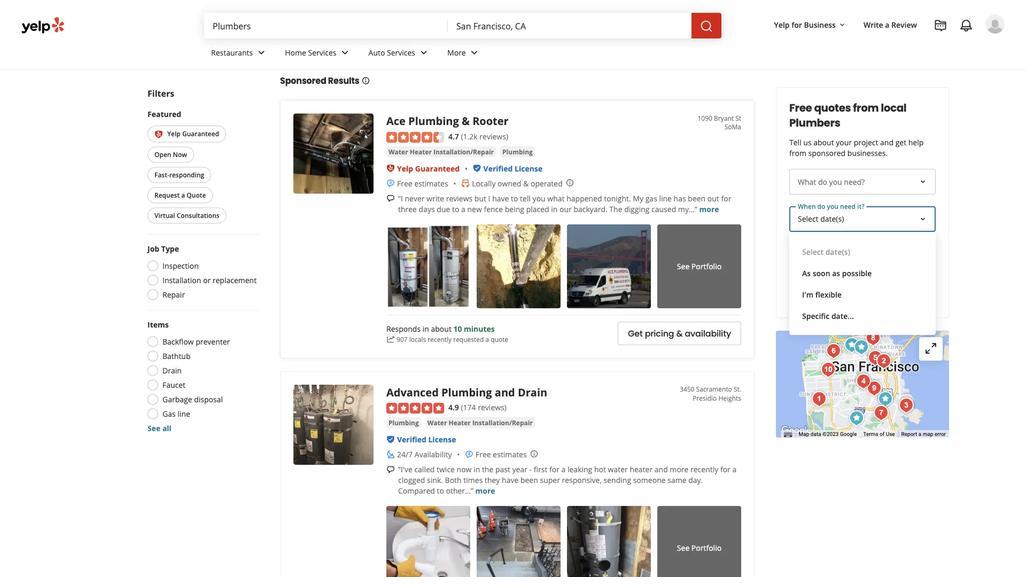Task type: describe. For each thing, give the bounding box(es) containing it.
16 verified v2 image
[[387, 436, 395, 444]]

yelp inside button
[[775, 20, 790, 30]]

year
[[513, 464, 528, 475]]

hot
[[595, 464, 606, 475]]

1 horizontal spatial guaranteed
[[415, 163, 460, 173]]

us
[[804, 137, 812, 147]]

16 speech v2 image
[[387, 194, 395, 203]]

advanced plumbing and drain
[[387, 385, 548, 400]]

1090
[[698, 114, 713, 122]]

soon
[[813, 268, 831, 278]]

free inside free quotes from local plumbers
[[790, 101, 812, 115]]

"i never write reviews but i have to tell you what happened tonight. my gas line has been out for three days due to a new fence being placed in our backyard. the digging caused my…"
[[398, 193, 732, 214]]

& for rooter
[[462, 114, 470, 128]]

started
[[856, 287, 887, 299]]

leaking
[[568, 464, 593, 475]]

more for ace plumbing & rooter
[[700, 204, 719, 214]]

local
[[881, 101, 907, 115]]

yelp guaranteed inside the yelp guaranteed button
[[167, 129, 219, 138]]

1 vertical spatial plumbing button
[[387, 418, 421, 428]]

0 vertical spatial drain
[[163, 366, 182, 376]]

2 see portfolio link from the top
[[658, 506, 742, 577]]

virtual consultations
[[155, 211, 220, 220]]

yelp for business
[[775, 20, 836, 30]]

preventer
[[196, 337, 230, 347]]

fast-responding button
[[148, 167, 211, 183]]

1 vertical spatial water heater installation/repair link
[[425, 418, 535, 428]]

i'm
[[803, 290, 814, 300]]

both
[[445, 475, 462, 485]]

16 chevron right v2 image
[[362, 37, 371, 45]]

advanced plumbing and drain link
[[387, 385, 548, 400]]

0 vertical spatial 16 free estimates v2 image
[[387, 179, 395, 188]]

requested
[[454, 335, 484, 344]]

more inside the ""i've called twice now in the past year - first for a leaking hot water heater and more recently for a clogged sink. both times they have been super responsive, sending someone same day. compared to other…""
[[670, 464, 689, 475]]

enter
[[798, 252, 817, 262]]

have inside "i never write reviews but i have to tell you what happened tonight. my gas line has been out for three days due to a new fence being placed in our backyard. the digging caused my…"
[[493, 193, 509, 203]]

option group containing items
[[144, 319, 259, 434]]

get
[[896, 137, 907, 147]]

0 horizontal spatial 10
[[307, 45, 319, 63]]

specific date... button
[[798, 305, 928, 327]]

day.
[[689, 475, 703, 485]]

projects image
[[935, 19, 947, 32]]

free for the bottommost 16 free estimates v2 image
[[476, 450, 491, 460]]

auto services link
[[360, 38, 439, 70]]

our
[[560, 204, 572, 214]]

first
[[534, 464, 548, 475]]

home services inside business categories element
[[285, 47, 337, 58]]

none field near
[[457, 20, 683, 32]]

yelp left 16 chevron right v2 icon on the top
[[280, 36, 294, 45]]

rooter
[[473, 114, 509, 128]]

1 horizontal spatial estimates
[[493, 450, 527, 460]]

ace plumbing & rooter
[[387, 114, 509, 128]]

1 vertical spatial see
[[148, 423, 161, 434]]

request a quote
[[155, 191, 206, 200]]

yelp inside featured group
[[167, 129, 181, 138]]

portfolio for 2nd see portfolio link from the bottom of the page
[[692, 261, 722, 272]]

they
[[485, 475, 500, 485]]

sponsored
[[809, 148, 846, 158]]

1 vertical spatial to
[[452, 204, 459, 214]]

disposal
[[194, 395, 223, 405]]

featured group
[[145, 109, 259, 226]]

1 vertical spatial 16 free estimates v2 image
[[465, 450, 474, 459]]

happened
[[567, 193, 602, 203]]

0 horizontal spatial recently
[[428, 335, 452, 344]]

4.7 star rating image
[[387, 132, 444, 143]]

0 horizontal spatial yelp guaranteed button
[[148, 126, 226, 142]]

0 horizontal spatial estimates
[[415, 178, 448, 188]]

Find text field
[[213, 20, 440, 32]]

home inside business categories element
[[285, 47, 306, 58]]

specific date...
[[803, 311, 854, 321]]

caused
[[652, 204, 676, 214]]

verified for verified license "button" for 16 verified v2 icon
[[397, 435, 427, 445]]

restaurants link
[[203, 38, 277, 70]]

24 chevron down v2 image for restaurants
[[255, 46, 268, 59]]

16 chevron right v2 image
[[298, 37, 307, 45]]

new
[[468, 204, 482, 214]]

results
[[328, 75, 360, 87]]

& for availability
[[677, 328, 683, 340]]

compared
[[398, 486, 435, 496]]

backflow
[[163, 337, 194, 347]]

john s. image
[[986, 14, 1005, 34]]

select date(s)
[[803, 247, 851, 257]]

replacement
[[213, 275, 257, 285]]

free estimates for top 16 free estimates v2 image
[[397, 178, 448, 188]]

user actions element
[[766, 13, 1020, 79]]

filters
[[148, 88, 174, 99]]

responds in about 10 minutes
[[387, 324, 495, 334]]

yelp link
[[280, 36, 294, 45]]

4.9
[[449, 403, 459, 413]]

16 verified v2 image
[[473, 164, 482, 173]]

out
[[708, 193, 720, 203]]

flexible
[[816, 290, 842, 300]]

free for top 16 free estimates v2 image
[[397, 178, 413, 188]]

24/7 availability
[[397, 450, 452, 460]]

1 horizontal spatial 10
[[454, 324, 462, 334]]

california
[[545, 45, 609, 63]]

backflow preventer
[[163, 337, 230, 347]]

line inside "i never write reviews but i have to tell you what happened tonight. my gas line has been out for three days due to a new fence being placed in our backyard. the digging caused my…"
[[659, 193, 672, 203]]

write
[[427, 193, 444, 203]]

water
[[608, 464, 628, 475]]

line inside option group
[[178, 409, 190, 419]]

0 vertical spatial plumbing link
[[500, 146, 535, 157]]

0 horizontal spatial water
[[389, 147, 408, 156]]

has
[[674, 193, 686, 203]]

plumbing down 4.9 star rating image
[[389, 419, 419, 427]]

top
[[280, 45, 304, 63]]

gas
[[163, 409, 176, 419]]

sink.
[[427, 475, 443, 485]]

search image
[[700, 20, 713, 33]]

0 vertical spatial installation/repair
[[434, 147, 494, 156]]

now
[[457, 464, 472, 475]]

a inside "i never write reviews but i have to tell you what happened tonight. my gas line has been out for three days due to a new fence being placed in our backyard. the digging caused my…"
[[461, 204, 466, 214]]

0 vertical spatial see
[[677, 261, 690, 272]]

open now
[[155, 150, 187, 159]]

and inside the ""i've called twice now in the past year - first for a leaking hot water heater and more recently for a clogged sink. both times they have been super responsive, sending someone same day. compared to other…""
[[655, 464, 668, 475]]

what
[[798, 177, 817, 187]]

locally owned & operated
[[472, 178, 563, 188]]

1 vertical spatial water heater installation/repair button
[[425, 418, 535, 428]]

portfolio for first see portfolio link from the bottom of the page
[[692, 543, 722, 554]]

a inside button
[[181, 191, 185, 200]]

faucet
[[163, 380, 186, 390]]

0 vertical spatial plumbing button
[[500, 146, 535, 157]]

quote
[[187, 191, 206, 200]]

about for 10
[[431, 324, 452, 334]]

2 vertical spatial see
[[677, 543, 690, 554]]

What do you need? field
[[790, 169, 936, 195]]

none field find
[[213, 20, 440, 32]]

due
[[437, 204, 450, 214]]

fast-responding
[[155, 171, 204, 179]]

sending
[[604, 475, 631, 485]]

24 chevron down v2 image for more
[[468, 46, 481, 59]]

& for operated
[[523, 178, 529, 188]]

business
[[804, 20, 836, 30]]

16 info v2 image
[[362, 76, 370, 85]]

3450
[[680, 385, 695, 394]]

1 horizontal spatial water
[[428, 419, 447, 427]]

0 horizontal spatial and
[[495, 385, 515, 400]]

do for what
[[819, 177, 828, 187]]

select
[[803, 247, 824, 257]]

garbage
[[163, 395, 192, 405]]

1 vertical spatial in
[[423, 324, 429, 334]]

as soon as possible button
[[798, 263, 928, 284]]

francisco,
[[477, 45, 543, 63]]

heater
[[630, 464, 653, 475]]

consultations
[[177, 211, 220, 220]]

16 chevron down v2 image
[[838, 21, 847, 29]]

0 vertical spatial home
[[311, 36, 330, 45]]

When do you need it? field
[[790, 206, 936, 335]]

1 vertical spatial yelp guaranteed button
[[397, 163, 460, 173]]

"i
[[398, 193, 403, 203]]

my…"
[[678, 204, 698, 214]]

see all
[[148, 423, 172, 434]]

4.7
[[449, 131, 459, 141]]

about for your
[[814, 137, 834, 147]]

availability
[[685, 328, 731, 340]]

yelp up "i
[[397, 163, 413, 173]]

3450 sacramento st. presidio heights
[[680, 385, 742, 403]]



Task type: locate. For each thing, give the bounding box(es) containing it.
(174
[[461, 403, 476, 413]]

1 24 chevron down v2 image from the left
[[255, 46, 268, 59]]

2 horizontal spatial &
[[677, 328, 683, 340]]

free estimates up never
[[397, 178, 448, 188]]

1 horizontal spatial yelp guaranteed button
[[397, 163, 460, 173]]

soma
[[725, 122, 742, 131]]

get inside button
[[628, 328, 643, 340]]

portfolio
[[692, 261, 722, 272], [692, 543, 722, 554]]

backyard.
[[574, 204, 608, 214]]

iconyelpguaranteedbadgesmall image
[[387, 164, 395, 173], [387, 164, 395, 173]]

"i've called twice now in the past year - first for a leaking hot water heater and more recently for a clogged sink. both times they have been super responsive, sending someone same day. compared to other…"
[[398, 464, 737, 496]]

see portfolio for first see portfolio link from the bottom of the page
[[677, 543, 722, 554]]

1 vertical spatial portfolio
[[692, 543, 722, 554]]

16 free estimates v2 image
[[387, 179, 395, 188], [465, 450, 474, 459]]

16 yelp guaranteed v2 image
[[155, 130, 163, 139]]

0 vertical spatial see portfolio
[[677, 261, 722, 272]]

None search field
[[204, 13, 724, 38]]

24 chevron down v2 image
[[255, 46, 268, 59], [418, 46, 430, 59], [468, 46, 481, 59]]

recently up day.
[[691, 464, 719, 475]]

0 vertical spatial get
[[839, 287, 854, 299]]

to inside the ""i've called twice now in the past year - first for a leaking hot water heater and more recently for a clogged sink. both times they have been super responsive, sending someone same day. compared to other…""
[[437, 486, 444, 496]]

the
[[610, 204, 623, 214]]

recently down responds in about 10 minutes
[[428, 335, 452, 344]]

more for advanced plumbing and drain
[[476, 486, 495, 496]]

1 see portfolio link from the top
[[658, 224, 742, 308]]

1 vertical spatial option group
[[144, 319, 259, 434]]

a inside "link"
[[886, 20, 890, 30]]

verified up the '24/7' at the left bottom of page
[[397, 435, 427, 445]]

what
[[548, 193, 565, 203]]

1 horizontal spatial free
[[476, 450, 491, 460]]

a
[[886, 20, 890, 30], [181, 191, 185, 200], [461, 204, 466, 214], [486, 335, 489, 344], [562, 464, 566, 475], [733, 464, 737, 475]]

see
[[677, 261, 690, 272], [148, 423, 161, 434], [677, 543, 690, 554]]

0 vertical spatial water heater installation/repair link
[[387, 146, 496, 157]]

heater down 4.7 star rating image
[[410, 147, 432, 156]]

and inside tell us about your project and get help from sponsored businesses.
[[881, 137, 894, 147]]

recently inside the ""i've called twice now in the past year - first for a leaking hot water heater and more recently for a clogged sink. both times they have been super responsive, sending someone same day. compared to other…""
[[691, 464, 719, 475]]

0 horizontal spatial plumbing button
[[387, 418, 421, 428]]

1 horizontal spatial verified
[[484, 163, 513, 173]]

1 horizontal spatial plumbing button
[[500, 146, 535, 157]]

you inside "i never write reviews but i have to tell you what happened tonight. my gas line has been out for three days due to a new fence being placed in our backyard. the digging caused my…"
[[533, 193, 546, 203]]

free left the quotes
[[790, 101, 812, 115]]

free estimates up past in the left bottom of the page
[[476, 450, 527, 460]]

verified up the owned
[[484, 163, 513, 173]]

never
[[405, 193, 425, 203]]

0 vertical spatial portfolio
[[692, 261, 722, 272]]

water down 4.7 star rating image
[[389, 147, 408, 156]]

24 chevron down v2 image for auto services
[[418, 46, 430, 59]]

1 vertical spatial verified license button
[[397, 435, 456, 445]]

more link for rooter
[[700, 204, 719, 214]]

water down 4.9 star rating image
[[428, 419, 447, 427]]

pricing
[[645, 328, 675, 340]]

services down plumbers link
[[387, 47, 415, 58]]

1 vertical spatial water heater installation/repair
[[428, 419, 533, 427]]

heights
[[719, 394, 742, 403]]

get for get started
[[839, 287, 854, 299]]

more link down out
[[700, 204, 719, 214]]

i'm flexible button
[[798, 284, 928, 305]]

in up locals
[[423, 324, 429, 334]]

yelp guaranteed up now
[[167, 129, 219, 138]]

0 vertical spatial yelp guaranteed button
[[148, 126, 226, 142]]

0 vertical spatial verified
[[484, 163, 513, 173]]

open now button
[[148, 147, 194, 163]]

reviews) for &
[[480, 131, 508, 141]]

license up locally owned & operated at the top
[[515, 163, 543, 173]]

1 portfolio from the top
[[692, 261, 722, 272]]

license for verified license "button" corresponding to 16 verified v2 image
[[515, 163, 543, 173]]

or
[[203, 275, 211, 285]]

yelp guaranteed button up now
[[148, 126, 226, 142]]

0 vertical spatial verified license
[[484, 163, 543, 173]]

free quotes from local plumbers
[[790, 101, 907, 130]]

& right pricing
[[677, 328, 683, 340]]

0 vertical spatial free
[[790, 101, 812, 115]]

best
[[322, 45, 350, 63]]

about up "907 locals recently requested a quote"
[[431, 324, 452, 334]]

2 vertical spatial &
[[677, 328, 683, 340]]

all
[[162, 423, 172, 434]]

you for what
[[830, 177, 842, 187]]

2 none field from the left
[[457, 20, 683, 32]]

digging
[[625, 204, 650, 214]]

water heater installation/repair link
[[387, 146, 496, 157], [425, 418, 535, 428]]

water heater installation/repair down the 4.7
[[389, 147, 494, 156]]

1 vertical spatial get
[[628, 328, 643, 340]]

16 free estimates v2 image up now
[[465, 450, 474, 459]]

job type
[[148, 244, 179, 254]]

to down the reviews
[[452, 204, 459, 214]]

for
[[792, 20, 802, 30], [722, 193, 732, 203], [550, 464, 560, 475], [721, 464, 731, 475]]

auto services
[[369, 47, 415, 58]]

guaranteed inside featured group
[[182, 129, 219, 138]]

1 see portfolio from the top
[[677, 261, 722, 272]]

get
[[839, 287, 854, 299], [628, 328, 643, 340]]

1090 bryant st soma
[[698, 114, 742, 131]]

from down the tell
[[790, 148, 807, 158]]

verified license up the owned
[[484, 163, 543, 173]]

free up the
[[476, 450, 491, 460]]

water heater installation/repair link down the 4.9 (174 reviews) at the left of the page
[[425, 418, 535, 428]]

license for verified license "button" for 16 verified v2 icon
[[429, 435, 456, 445]]

owned
[[498, 178, 522, 188]]

project
[[854, 137, 879, 147]]

more link for drain
[[476, 486, 495, 496]]

do right when
[[818, 202, 826, 211]]

services up 24 chevron down v2 image on the left of the page
[[332, 36, 358, 45]]

0 vertical spatial see portfolio link
[[658, 224, 742, 308]]

home services down 16 chevron right v2 icon on the top
[[285, 47, 337, 58]]

1 vertical spatial line
[[178, 409, 190, 419]]

write a review
[[864, 20, 918, 30]]

gas
[[646, 193, 658, 203]]

1 vertical spatial plumbing link
[[387, 418, 421, 428]]

st
[[736, 114, 742, 122]]

0 vertical spatial heater
[[410, 147, 432, 156]]

0 vertical spatial do
[[819, 177, 828, 187]]

home down 16 chevron right v2 icon on the top
[[285, 47, 306, 58]]

fence
[[484, 204, 503, 214]]

0 vertical spatial yelp guaranteed
[[167, 129, 219, 138]]

0 vertical spatial option group
[[144, 243, 259, 303]]

twice
[[437, 464, 455, 475]]

2 horizontal spatial free
[[790, 101, 812, 115]]

1 vertical spatial see portfolio link
[[658, 506, 742, 577]]

yelp left the business on the right top of page
[[775, 20, 790, 30]]

1 horizontal spatial verified license button
[[484, 163, 543, 173]]

1 horizontal spatial 24 chevron down v2 image
[[418, 46, 430, 59]]

services
[[332, 36, 358, 45], [308, 47, 337, 58], [387, 47, 415, 58]]

when
[[798, 202, 816, 211]]

the
[[482, 464, 494, 475]]

reviews)
[[480, 131, 508, 141], [478, 403, 507, 413]]

installation/repair down the 4.9 (174 reviews) at the left of the page
[[473, 419, 533, 427]]

ace plumbing & rooter link
[[387, 114, 509, 128]]

been down "-"
[[521, 475, 538, 485]]

24 chevron down v2 image
[[339, 46, 352, 59]]

reviews) down rooter
[[480, 131, 508, 141]]

16 twenty four seven availability v2 image
[[387, 450, 395, 459]]

more link down 'they'
[[476, 486, 495, 496]]

locally
[[472, 178, 496, 188]]

you left need? on the right
[[830, 177, 842, 187]]

1 vertical spatial do
[[818, 202, 826, 211]]

other…"
[[446, 486, 474, 496]]

0 vertical spatial water
[[389, 147, 408, 156]]

plumbing link down 4.9 star rating image
[[387, 418, 421, 428]]

been inside the ""i've called twice now in the past year - first for a leaking hot water heater and more recently for a clogged sink. both times they have been super responsive, sending someone same day. compared to other…""
[[521, 475, 538, 485]]

None field
[[213, 20, 440, 32], [457, 20, 683, 32]]

1 horizontal spatial verified license
[[484, 163, 543, 173]]

1 vertical spatial home
[[285, 47, 306, 58]]

0 horizontal spatial about
[[431, 324, 452, 334]]

from inside tell us about your project and get help from sponsored businesses.
[[790, 148, 807, 158]]

0 horizontal spatial plumbing link
[[387, 418, 421, 428]]

1 option group from the top
[[144, 243, 259, 303]]

1 vertical spatial guaranteed
[[415, 163, 460, 173]]

auto
[[369, 47, 385, 58]]

24 chevron down v2 image inside more link
[[468, 46, 481, 59]]

from left local
[[853, 101, 879, 115]]

verified for verified license "button" corresponding to 16 verified v2 image
[[484, 163, 513, 173]]

Near text field
[[457, 20, 683, 32]]

verified license for verified license "button" corresponding to 16 verified v2 image
[[484, 163, 543, 173]]

guaranteed up write
[[415, 163, 460, 173]]

and up someone at bottom right
[[655, 464, 668, 475]]

i'm flexible
[[803, 290, 842, 300]]

free estimates for the bottommost 16 free estimates v2 image
[[476, 450, 527, 460]]

1 horizontal spatial been
[[688, 193, 706, 203]]

see all button
[[148, 423, 172, 434]]

availability
[[415, 450, 452, 460]]

1 vertical spatial recently
[[691, 464, 719, 475]]

get for get pricing & availability
[[628, 328, 643, 340]]

reviews) for and
[[478, 403, 507, 413]]

gas line
[[163, 409, 190, 419]]

water heater installation/repair button
[[387, 146, 496, 157], [425, 418, 535, 428]]

but
[[475, 193, 487, 203]]

0 vertical spatial more link
[[700, 204, 719, 214]]

plumbing link up locally owned & operated at the top
[[500, 146, 535, 157]]

0 vertical spatial &
[[462, 114, 470, 128]]

notifications image
[[960, 19, 973, 32]]

0 vertical spatial reviews)
[[480, 131, 508, 141]]

0 vertical spatial water heater installation/repair button
[[387, 146, 496, 157]]

16 locally owned v2 image
[[461, 179, 470, 188]]

verified
[[484, 163, 513, 173], [397, 435, 427, 445]]

1 horizontal spatial line
[[659, 193, 672, 203]]

1 horizontal spatial from
[[853, 101, 879, 115]]

and up the 4.9 (174 reviews) at the left of the page
[[495, 385, 515, 400]]

sponsored results
[[280, 75, 360, 87]]

none field up 16 chevron right v2 icon on the top
[[213, 20, 440, 32]]

reviews
[[446, 193, 473, 203]]

907 locals recently requested a quote
[[397, 335, 509, 344]]

services left 24 chevron down v2 image on the left of the page
[[308, 47, 337, 58]]

times
[[464, 475, 483, 485]]

plumbing button down 4.9 star rating image
[[387, 418, 421, 428]]

when do you need it?
[[798, 202, 865, 211]]

estimates up past in the left bottom of the page
[[493, 450, 527, 460]]

0 vertical spatial guaranteed
[[182, 129, 219, 138]]

yelp guaranteed up write
[[397, 163, 460, 173]]

0 vertical spatial line
[[659, 193, 672, 203]]

estimates up write
[[415, 178, 448, 188]]

plumbing link
[[500, 146, 535, 157], [387, 418, 421, 428]]

yelp for business button
[[770, 15, 851, 34]]

clogged
[[398, 475, 425, 485]]

0 vertical spatial and
[[881, 137, 894, 147]]

verified license for verified license "button" for 16 verified v2 icon
[[397, 435, 456, 445]]

1 horizontal spatial plumbing link
[[500, 146, 535, 157]]

bryant
[[714, 114, 734, 122]]

more link
[[439, 38, 490, 70]]

plumbers inside free quotes from local plumbers
[[790, 115, 841, 130]]

1 horizontal spatial yelp guaranteed
[[397, 163, 460, 173]]

none field up california
[[457, 20, 683, 32]]

verified license up 24/7 availability
[[397, 435, 456, 445]]

in down what
[[551, 204, 558, 214]]

home down find text box
[[311, 36, 330, 45]]

locals
[[409, 335, 426, 344]]

1 vertical spatial yelp guaranteed
[[397, 163, 460, 173]]

license up availability
[[429, 435, 456, 445]]

plumbing up (174
[[442, 385, 492, 400]]

plumbing
[[409, 114, 459, 128], [503, 147, 533, 156], [442, 385, 492, 400], [389, 419, 419, 427]]

home services link up sponsored results
[[277, 38, 360, 70]]

2 option group from the top
[[144, 319, 259, 434]]

have right 'i'
[[493, 193, 509, 203]]

3 24 chevron down v2 image from the left
[[468, 46, 481, 59]]

plumbing button up locally owned & operated at the top
[[500, 146, 535, 157]]

have down past in the left bottom of the page
[[502, 475, 519, 485]]

yelp
[[775, 20, 790, 30], [280, 36, 294, 45], [167, 129, 181, 138], [397, 163, 413, 173]]

plumbing up 4.7 star rating image
[[409, 114, 459, 128]]

& inside button
[[677, 328, 683, 340]]

responds
[[387, 324, 421, 334]]

0 horizontal spatial verified license
[[397, 435, 456, 445]]

in left the
[[474, 464, 480, 475]]

heater down the 4.9
[[449, 419, 471, 427]]

virtual consultations button
[[148, 208, 227, 224]]

0 horizontal spatial free estimates
[[397, 178, 448, 188]]

for inside "i never write reviews but i have to tell you what happened tonight. my gas line has been out for three days due to a new fence being placed in our backyard. the digging caused my…"
[[722, 193, 732, 203]]

24 chevron down v2 image right more
[[468, 46, 481, 59]]

specific
[[803, 311, 830, 321]]

1 vertical spatial more link
[[476, 486, 495, 496]]

get pricing & availability
[[628, 328, 731, 340]]

1 horizontal spatial &
[[523, 178, 529, 188]]

option group
[[144, 243, 259, 303], [144, 319, 259, 434]]

you up placed
[[533, 193, 546, 203]]

need?
[[844, 177, 865, 187]]

0 vertical spatial home services
[[311, 36, 358, 45]]

0 horizontal spatial yelp guaranteed
[[167, 129, 219, 138]]

you
[[830, 177, 842, 187], [533, 193, 546, 203], [827, 202, 839, 211]]

more up the same
[[670, 464, 689, 475]]

what do you need?
[[798, 177, 865, 187]]

1 none field from the left
[[213, 20, 440, 32]]

10 up "907 locals recently requested a quote"
[[454, 324, 462, 334]]

info icon image
[[566, 179, 575, 187], [566, 179, 575, 187], [530, 450, 539, 458], [530, 450, 539, 458]]

to up being
[[511, 193, 518, 203]]

help
[[909, 137, 924, 147]]

guaranteed
[[182, 129, 219, 138], [415, 163, 460, 173]]

more down 'they'
[[476, 486, 495, 496]]

2 vertical spatial and
[[655, 464, 668, 475]]

1 vertical spatial verified
[[397, 435, 427, 445]]

to down sink. on the bottom left of page
[[437, 486, 444, 496]]

quote
[[491, 335, 509, 344]]

water heater installation/repair down the 4.9 (174 reviews) at the left of the page
[[428, 419, 533, 427]]

near
[[416, 45, 447, 63]]

same
[[668, 475, 687, 485]]

0 vertical spatial been
[[688, 193, 706, 203]]

water heater installation/repair link down the 4.7
[[387, 146, 496, 157]]

0 horizontal spatial guaranteed
[[182, 129, 219, 138]]

you for when
[[827, 202, 839, 211]]

0 vertical spatial more
[[700, 204, 719, 214]]

water heater installation/repair button down the 4.7
[[387, 146, 496, 157]]

2 horizontal spatial to
[[511, 193, 518, 203]]

verified license button for 16 verified v2 image
[[484, 163, 543, 173]]

verified license button for 16 verified v2 icon
[[397, 435, 456, 445]]

in inside the ""i've called twice now in the past year - first for a leaking hot water heater and more recently for a clogged sink. both times they have been super responsive, sending someone same day. compared to other…""
[[474, 464, 480, 475]]

1 horizontal spatial recently
[[691, 464, 719, 475]]

do for when
[[818, 202, 826, 211]]

yelp guaranteed button up write
[[397, 163, 460, 173]]

quotes
[[815, 101, 851, 115]]

reviews) right (174
[[478, 403, 507, 413]]

about up sponsored
[[814, 137, 834, 147]]

0 horizontal spatial verified license button
[[397, 435, 456, 445]]

and left the get
[[881, 137, 894, 147]]

more down out
[[700, 204, 719, 214]]

option group containing job type
[[144, 243, 259, 303]]

2 portfolio from the top
[[692, 543, 722, 554]]

need
[[841, 202, 856, 211]]

16 free estimates v2 image up 16 speech v2 icon at the left top
[[387, 179, 395, 188]]

for inside button
[[792, 20, 802, 30]]

line up caused on the top of page
[[659, 193, 672, 203]]

installation/repair down (1.2k on the left of page
[[434, 147, 494, 156]]

0 vertical spatial to
[[511, 193, 518, 203]]

1 vertical spatial license
[[429, 435, 456, 445]]

restaurants
[[211, 47, 253, 58]]

16 trending v2 image
[[387, 335, 395, 344]]

24 chevron down v2 image inside restaurants link
[[255, 46, 268, 59]]

2 24 chevron down v2 image from the left
[[418, 46, 430, 59]]

24 chevron down v2 image inside auto services link
[[418, 46, 430, 59]]

0 vertical spatial have
[[493, 193, 509, 203]]

see portfolio for 2nd see portfolio link from the bottom of the page
[[677, 261, 722, 272]]

about inside tell us about your project and get help from sponsored businesses.
[[814, 137, 834, 147]]

home services link up 24 chevron down v2 image on the left of the page
[[311, 36, 358, 45]]

1 vertical spatial free
[[397, 178, 413, 188]]

sponsored
[[280, 75, 326, 87]]

1 vertical spatial home services
[[285, 47, 337, 58]]

do right what
[[819, 177, 828, 187]]

get started button
[[790, 281, 936, 305]]

1 vertical spatial estimates
[[493, 450, 527, 460]]

garbage disposal
[[163, 395, 223, 405]]

get down as soon as possible
[[839, 287, 854, 299]]

0 horizontal spatial 16 free estimates v2 image
[[387, 179, 395, 188]]

free up "i
[[397, 178, 413, 188]]

as
[[803, 268, 811, 278]]

get inside "button"
[[839, 287, 854, 299]]

1 vertical spatial heater
[[449, 419, 471, 427]]

yelp right 16 yelp guaranteed v2 image
[[167, 129, 181, 138]]

plumbing up locally owned & operated at the top
[[503, 147, 533, 156]]

2 horizontal spatial in
[[551, 204, 558, 214]]

2 see portfolio from the top
[[677, 543, 722, 554]]

0 vertical spatial water heater installation/repair
[[389, 147, 494, 156]]

guaranteed up now
[[182, 129, 219, 138]]

& up (1.2k on the left of page
[[462, 114, 470, 128]]

10 right top
[[307, 45, 319, 63]]

1 vertical spatial more
[[670, 464, 689, 475]]

1 vertical spatial have
[[502, 475, 519, 485]]

16 speech v2 image
[[387, 466, 395, 474]]

  text field
[[790, 244, 936, 269]]

have inside the ""i've called twice now in the past year - first for a leaking hot water heater and more recently for a clogged sink. both times they have been super responsive, sending someone same day. compared to other…""
[[502, 475, 519, 485]]

line right gas
[[178, 409, 190, 419]]

fast-
[[155, 171, 169, 179]]

three
[[398, 204, 417, 214]]

verified license button up 24/7 availability
[[397, 435, 456, 445]]

& up tell
[[523, 178, 529, 188]]

repair
[[163, 290, 185, 300]]

1 horizontal spatial in
[[474, 464, 480, 475]]

business categories element
[[203, 38, 1005, 70]]

4.9 star rating image
[[387, 403, 444, 414]]

water heater installation/repair button down the 4.9 (174 reviews) at the left of the page
[[425, 418, 535, 428]]

enter zip code
[[798, 252, 849, 262]]

in inside "i never write reviews but i have to tell you what happened tonight. my gas line has been out for three days due to a new fence being placed in our backyard. the digging caused my…"
[[551, 204, 558, 214]]

1 horizontal spatial home
[[311, 36, 330, 45]]

been inside "i never write reviews but i have to tell you what happened tonight. my gas line has been out for three days due to a new fence being placed in our backyard. the digging caused my…"
[[688, 193, 706, 203]]

home services up 24 chevron down v2 image on the left of the page
[[311, 36, 358, 45]]

1 horizontal spatial and
[[655, 464, 668, 475]]

0 vertical spatial 10
[[307, 45, 319, 63]]

0 vertical spatial free estimates
[[397, 178, 448, 188]]

0 vertical spatial from
[[853, 101, 879, 115]]

get left pricing
[[628, 328, 643, 340]]

from inside free quotes from local plumbers
[[853, 101, 879, 115]]

you left need
[[827, 202, 839, 211]]

been up my…"
[[688, 193, 706, 203]]

1 vertical spatial installation/repair
[[473, 419, 533, 427]]

have
[[493, 193, 509, 203], [502, 475, 519, 485]]

verified license button up the owned
[[484, 163, 543, 173]]

1 horizontal spatial heater
[[449, 419, 471, 427]]

0 horizontal spatial line
[[178, 409, 190, 419]]

24 chevron down v2 image right the restaurants
[[255, 46, 268, 59]]

1 horizontal spatial more link
[[700, 204, 719, 214]]

date(s)
[[826, 247, 851, 257]]

1 vertical spatial drain
[[518, 385, 548, 400]]

1 vertical spatial about
[[431, 324, 452, 334]]



Task type: vqa. For each thing, say whether or not it's contained in the screenshot.
Food Trucks
no



